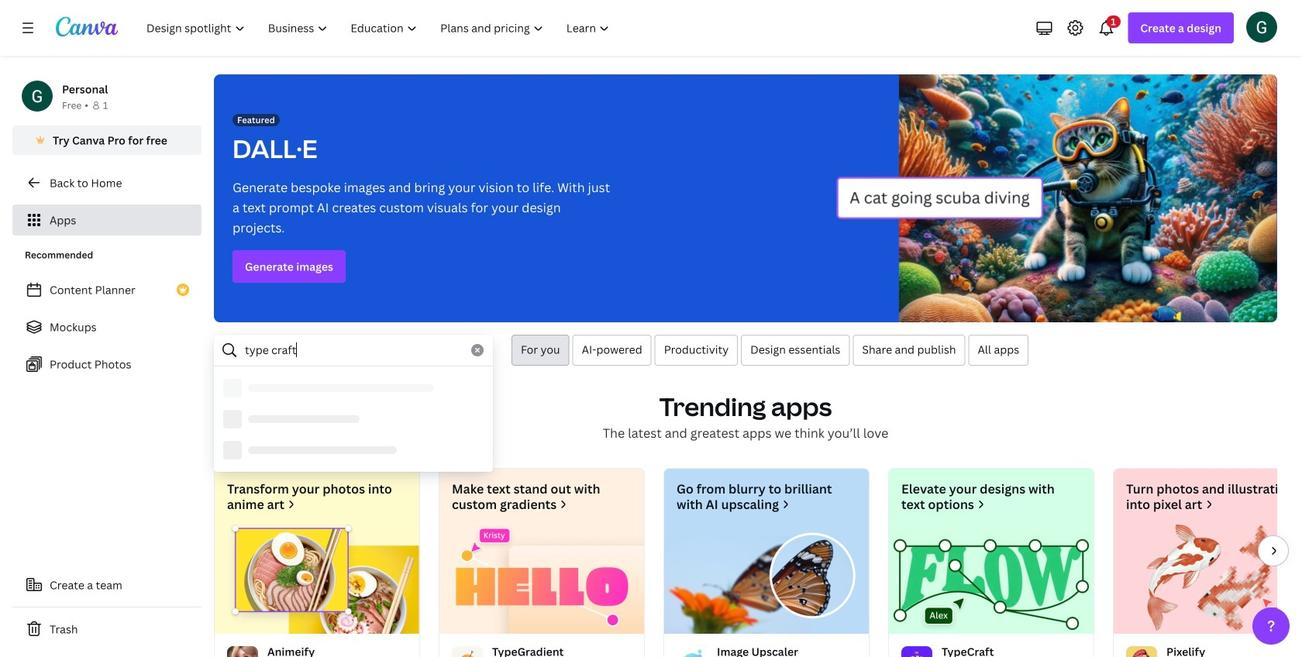 Task type: vqa. For each thing, say whether or not it's contained in the screenshot.
Love button
no



Task type: locate. For each thing, give the bounding box(es) containing it.
list
[[12, 274, 202, 380]]

top level navigation element
[[136, 12, 623, 43]]

greg robinson image
[[1246, 11, 1277, 42]]

an image with a cursor next to a text box containing the prompt "a cat going scuba diving" to generate an image. the generated image of a cat doing scuba diving is behind the text box. image
[[836, 74, 1277, 322]]

pixelify image
[[1114, 525, 1302, 634]]

Input field to search for apps search field
[[245, 336, 462, 365]]



Task type: describe. For each thing, give the bounding box(es) containing it.
typecraft image
[[889, 525, 1094, 634]]

image upscaler image
[[664, 525, 869, 634]]

typegradient image
[[439, 525, 644, 634]]

animeify image
[[215, 525, 419, 634]]



